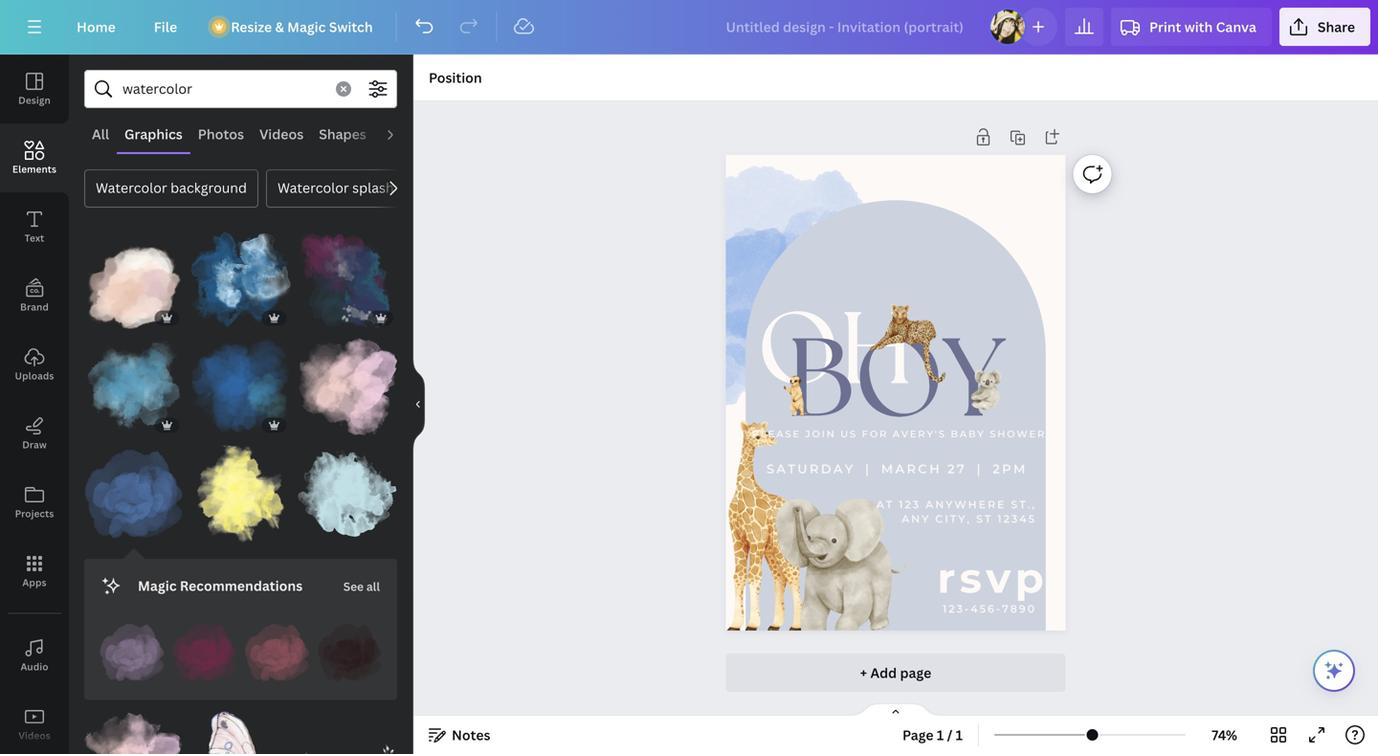 Task type: locate. For each thing, give the bounding box(es) containing it.
projects button
[[0, 468, 69, 537]]

2 │ from the left
[[972, 461, 987, 476]]

0 vertical spatial audio
[[382, 125, 420, 143]]

brand
[[20, 300, 49, 313]]

1 horizontal spatial magic
[[287, 18, 326, 36]]

1 vertical spatial audio
[[21, 660, 48, 673]]

0 horizontal spatial videos
[[18, 729, 50, 742]]

watercolor background
[[96, 178, 247, 197]]

456-
[[971, 602, 1002, 615]]

watercolor inside 'button'
[[278, 178, 349, 197]]

0 vertical spatial abstract pink watercolor elements image
[[298, 337, 397, 437]]

share button
[[1279, 8, 1370, 46]]

audio down apps
[[21, 660, 48, 673]]

watercolor background  illustration image
[[84, 444, 183, 544], [100, 620, 164, 685], [172, 620, 237, 685], [245, 620, 309, 685], [317, 620, 382, 685]]

watercolor for watercolor splash
[[278, 178, 349, 197]]

│
[[861, 461, 876, 476], [972, 461, 987, 476]]

show pages image
[[850, 702, 942, 718]]

123
[[899, 498, 921, 511]]

magic left the 'recommendations' at the left bottom of page
[[138, 577, 177, 595]]

canva assistant image
[[1323, 659, 1346, 682]]

audio button right shapes
[[374, 116, 428, 152]]

videos
[[259, 125, 304, 143], [18, 729, 50, 742]]

any
[[902, 513, 930, 525]]

0 vertical spatial videos button
[[252, 116, 311, 152]]

1 horizontal spatial watercolor
[[278, 178, 349, 197]]

audio
[[382, 125, 420, 143], [21, 660, 48, 673]]

1 horizontal spatial audio
[[382, 125, 420, 143]]

baby
[[951, 428, 985, 440]]

all
[[366, 578, 380, 594]]

home link
[[61, 8, 131, 46]]

audio inside side panel tab list
[[21, 660, 48, 673]]

1 watercolor from the left
[[96, 178, 167, 197]]

rsvp
[[937, 552, 1048, 603]]

│ right 27
[[972, 461, 987, 476]]

videos button
[[252, 116, 311, 152], [0, 690, 69, 754]]

watercolor inside button
[[96, 178, 167, 197]]

watercolor down graphics
[[96, 178, 167, 197]]

text
[[25, 232, 44, 245]]

27
[[947, 461, 967, 476]]

main menu bar
[[0, 0, 1378, 55]]

1 1 from the left
[[937, 726, 944, 744]]

home
[[77, 18, 116, 36]]

0 horizontal spatial audio button
[[0, 621, 69, 690]]

│ down for
[[861, 461, 876, 476]]

1 right '/'
[[956, 726, 963, 744]]

shapes button
[[311, 116, 374, 152]]

resize & magic switch button
[[200, 8, 388, 46]]

magic right &
[[287, 18, 326, 36]]

watercolor for watercolor background
[[96, 178, 167, 197]]

magic
[[287, 18, 326, 36], [138, 577, 177, 595]]

at
[[876, 498, 894, 511]]

Design title text field
[[711, 8, 981, 46]]

st.,
[[1011, 498, 1036, 511]]

join
[[805, 428, 836, 440]]

2 watercolor from the left
[[278, 178, 349, 197]]

for
[[862, 428, 888, 440]]

background
[[170, 178, 247, 197]]

uploads
[[15, 369, 54, 382]]

0 vertical spatial magic
[[287, 18, 326, 36]]

audio right shapes
[[382, 125, 420, 143]]

videos inside side panel tab list
[[18, 729, 50, 742]]

draw
[[22, 438, 47, 451]]

watercolor left splash
[[278, 178, 349, 197]]

&
[[275, 18, 284, 36]]

boy
[[787, 317, 1004, 441]]

saturday
[[766, 461, 855, 476]]

Search elements search field
[[122, 71, 324, 107]]

saturday │ march 27 │ 2pm
[[766, 461, 1027, 476]]

0 vertical spatial videos
[[259, 125, 304, 143]]

1 vertical spatial abstract pink watercolor elements image
[[84, 712, 183, 754]]

/
[[947, 726, 953, 744]]

1 horizontal spatial videos button
[[252, 116, 311, 152]]

0 horizontal spatial audio
[[21, 660, 48, 673]]

group
[[191, 219, 290, 330], [84, 231, 183, 330], [298, 231, 397, 330], [84, 326, 183, 437], [191, 326, 290, 437], [298, 326, 397, 437], [84, 433, 183, 544], [191, 433, 290, 544], [298, 433, 397, 544], [100, 609, 164, 685], [172, 609, 237, 685], [245, 609, 309, 685], [317, 609, 382, 685], [84, 700, 183, 754], [191, 712, 290, 754], [298, 712, 397, 754]]

1
[[937, 726, 944, 744], [956, 726, 963, 744]]

+ add page
[[860, 664, 931, 682]]

us
[[840, 428, 857, 440]]

1 vertical spatial audio button
[[0, 621, 69, 690]]

watercolor butterfly illustration image
[[191, 712, 290, 754]]

0 horizontal spatial 1
[[937, 726, 944, 744]]

splash
[[352, 178, 394, 197]]

abstract watercolor shape individual element image
[[298, 444, 397, 544]]

at 123 anywhere st., any city, st 12345
[[876, 498, 1036, 525]]

watercolor splash button
[[266, 169, 405, 208]]

yellow splash watercolor brush image
[[191, 444, 290, 544]]

0 horizontal spatial │
[[861, 461, 876, 476]]

0 horizontal spatial abstract pink watercolor elements image
[[84, 712, 183, 754]]

watercolor splash
[[278, 178, 394, 197]]

1 vertical spatial videos button
[[0, 690, 69, 754]]

page 1 / 1
[[902, 726, 963, 744]]

audio button
[[374, 116, 428, 152], [0, 621, 69, 690]]

watercolor
[[96, 178, 167, 197], [278, 178, 349, 197]]

2pm
[[993, 461, 1027, 476]]

2 1 from the left
[[956, 726, 963, 744]]

anywhere
[[926, 498, 1006, 511]]

1 horizontal spatial 1
[[956, 726, 963, 744]]

see all button
[[341, 567, 382, 605]]

1 left '/'
[[937, 726, 944, 744]]

1 vertical spatial magic
[[138, 577, 177, 595]]

position button
[[421, 62, 490, 93]]

march
[[881, 461, 942, 476]]

watercolor wildflowers illustration image
[[298, 712, 397, 754]]

audio button down apps
[[0, 621, 69, 690]]

1 horizontal spatial │
[[972, 461, 987, 476]]

0 horizontal spatial watercolor
[[96, 178, 167, 197]]

abstract pink watercolor elements image
[[298, 337, 397, 437], [84, 712, 183, 754]]

123-456-7890
[[943, 602, 1036, 615]]

resize & magic switch
[[231, 18, 373, 36]]

abstract smokey watercolor illustration image
[[84, 231, 183, 330]]

all button
[[84, 116, 117, 152]]

watercolor pastel splash image
[[298, 231, 397, 330]]

notes
[[452, 726, 490, 744]]

draw button
[[0, 399, 69, 468]]

1 vertical spatial videos
[[18, 729, 50, 742]]

hide image
[[412, 358, 425, 450]]

oh
[[757, 292, 913, 407]]

1 horizontal spatial audio button
[[374, 116, 428, 152]]



Task type: describe. For each thing, give the bounding box(es) containing it.
magic inside button
[[287, 18, 326, 36]]

uploads button
[[0, 330, 69, 399]]

switch
[[329, 18, 373, 36]]

0 horizontal spatial videos button
[[0, 690, 69, 754]]

123-
[[943, 602, 971, 615]]

magic recommendations
[[138, 577, 303, 595]]

74% button
[[1193, 720, 1256, 750]]

page
[[902, 726, 934, 744]]

1 horizontal spatial videos
[[259, 125, 304, 143]]

please join us for avery's baby shower
[[752, 428, 1046, 440]]

resize
[[231, 18, 272, 36]]

shower
[[990, 428, 1046, 440]]

avery's
[[893, 428, 946, 440]]

notes button
[[421, 720, 498, 750]]

city,
[[935, 513, 971, 525]]

canva
[[1216, 18, 1256, 36]]

1 │ from the left
[[861, 461, 876, 476]]

share
[[1318, 18, 1355, 36]]

0 horizontal spatial magic
[[138, 577, 177, 595]]

please
[[752, 428, 801, 440]]

print with canva button
[[1111, 8, 1272, 46]]

page
[[900, 664, 931, 682]]

0 vertical spatial audio button
[[374, 116, 428, 152]]

file
[[154, 18, 177, 36]]

blue watercolor stain image
[[191, 231, 290, 330]]

photos
[[198, 125, 244, 143]]

graphics
[[124, 125, 183, 143]]

projects
[[15, 507, 54, 520]]

watercolor background button
[[84, 169, 258, 208]]

photos button
[[190, 116, 252, 152]]

see
[[343, 578, 364, 594]]

shapes
[[319, 125, 366, 143]]

+ add page button
[[726, 654, 1066, 692]]

elements button
[[0, 123, 69, 192]]

water color blue image
[[191, 337, 290, 437]]

apps button
[[0, 537, 69, 606]]

file button
[[139, 8, 193, 46]]

74%
[[1212, 726, 1237, 744]]

all
[[92, 125, 109, 143]]

see all
[[343, 578, 380, 594]]

elements
[[12, 163, 57, 176]]

12345
[[998, 513, 1036, 525]]

7890
[[1002, 602, 1036, 615]]

print
[[1149, 18, 1181, 36]]

graphics button
[[117, 116, 190, 152]]

add
[[870, 664, 897, 682]]

apps
[[22, 576, 46, 589]]

side panel tab list
[[0, 55, 69, 754]]

st
[[976, 513, 993, 525]]

brand button
[[0, 261, 69, 330]]

design
[[18, 94, 51, 107]]

+
[[860, 664, 867, 682]]

text button
[[0, 192, 69, 261]]

1 horizontal spatial abstract pink watercolor elements image
[[298, 337, 397, 437]]

print with canva
[[1149, 18, 1256, 36]]

with
[[1184, 18, 1213, 36]]

recommendations
[[180, 577, 303, 595]]

design button
[[0, 55, 69, 123]]

watercolor brush image
[[84, 337, 183, 437]]

position
[[429, 68, 482, 87]]



Task type: vqa. For each thing, say whether or not it's contained in the screenshot.
Home
yes



